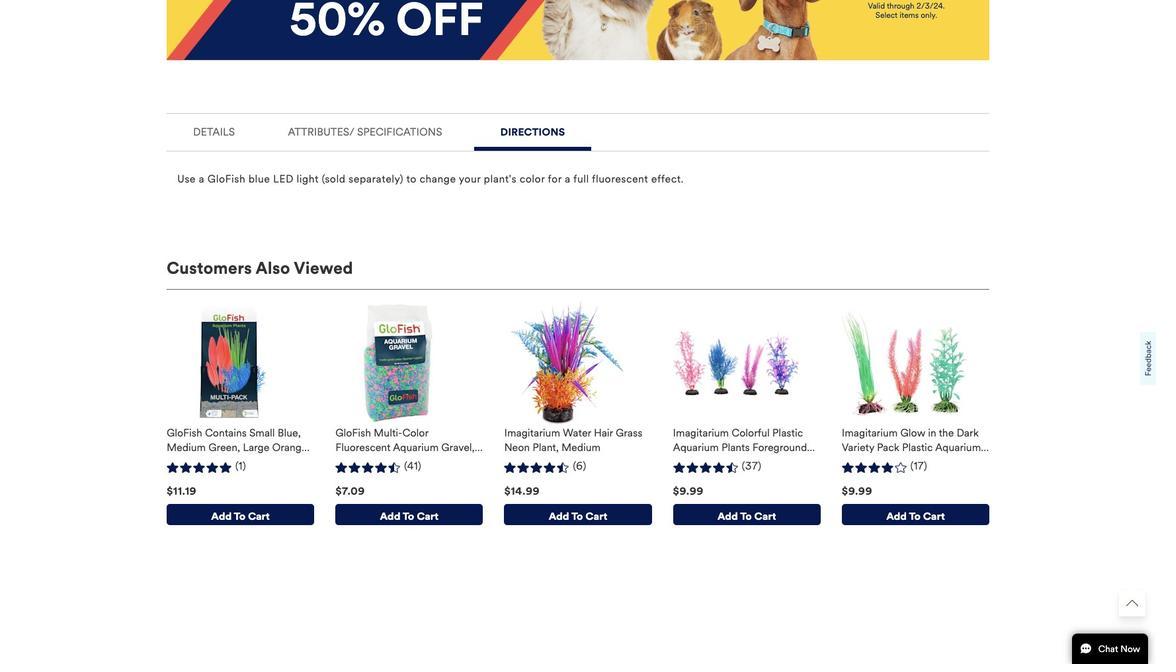 Task type: locate. For each thing, give the bounding box(es) containing it.
to
[[234, 510, 245, 522], [403, 510, 414, 522], [571, 510, 583, 522], [740, 510, 752, 522], [909, 510, 921, 522]]

5 to from the left
[[909, 510, 921, 522]]

add to cart button
[[167, 504, 314, 525], [335, 504, 483, 525], [504, 504, 652, 525], [673, 504, 821, 525], [842, 504, 989, 525]]

1 add to cart from the left
[[211, 510, 270, 522]]

to
[[406, 173, 417, 185]]

2 add to cart from the left
[[380, 510, 439, 522]]

3 to from the left
[[571, 510, 583, 522]]

1 a from the left
[[199, 173, 205, 185]]

2 cart from the left
[[417, 510, 439, 522]]

viewed
[[294, 258, 353, 279]]

cart for fifth "add to cart" button from right
[[248, 510, 270, 522]]

add to cart for 4th "add to cart" button from the right
[[380, 510, 439, 522]]

to for fifth "add to cart" button from right
[[234, 510, 245, 522]]

full
[[573, 173, 589, 185]]

5 add to cart from the left
[[886, 510, 945, 522]]

led
[[273, 173, 294, 185]]

a right for
[[565, 173, 571, 185]]

3 add to cart from the left
[[549, 510, 607, 522]]

add to cart
[[211, 510, 270, 522], [380, 510, 439, 522], [549, 510, 607, 522], [718, 510, 776, 522], [886, 510, 945, 522]]

cart
[[248, 510, 270, 522], [417, 510, 439, 522], [586, 510, 607, 522], [754, 510, 776, 522], [923, 510, 945, 522]]

fluorescent
[[592, 173, 648, 185]]

light
[[297, 173, 319, 185]]

separately)
[[349, 173, 404, 185]]

1 cart from the left
[[248, 510, 270, 522]]

a cat, a gerbil, and a dog. image
[[540, 0, 840, 60]]

scroll to top image
[[1126, 597, 1138, 609]]

effect.
[[651, 173, 684, 185]]

to for second "add to cart" button from the right
[[740, 510, 752, 522]]

add to cart for first "add to cart" button from the right
[[886, 510, 945, 522]]

2 a from the left
[[565, 173, 571, 185]]

use
[[177, 173, 196, 185]]

styled arrow button link
[[1119, 590, 1146, 616]]

a right use
[[199, 173, 205, 185]]

4 to from the left
[[740, 510, 752, 522]]

4 add to cart from the left
[[718, 510, 776, 522]]

a
[[199, 173, 205, 185], [565, 173, 571, 185]]

5 add to cart button from the left
[[842, 504, 989, 525]]

3 cart from the left
[[586, 510, 607, 522]]

1 horizontal spatial a
[[565, 173, 571, 185]]

attributes/
[[288, 126, 354, 138]]

5 cart from the left
[[923, 510, 945, 522]]

color
[[520, 173, 545, 185]]

directions
[[500, 126, 565, 138]]

plant's
[[484, 173, 517, 185]]

cart for third "add to cart" button
[[586, 510, 607, 522]]

0 horizontal spatial a
[[199, 173, 205, 185]]

details
[[193, 126, 235, 138]]

4 add from the left
[[718, 510, 738, 522]]

4 cart from the left
[[754, 510, 776, 522]]

add to cart for fifth "add to cart" button from right
[[211, 510, 270, 522]]

specifications
[[357, 126, 442, 138]]

add
[[211, 510, 232, 522], [380, 510, 400, 522], [549, 510, 569, 522], [718, 510, 738, 522], [886, 510, 907, 522]]

details button
[[172, 114, 256, 147]]

1 to from the left
[[234, 510, 245, 522]]

to for first "add to cart" button from the right
[[909, 510, 921, 522]]

to for third "add to cart" button
[[571, 510, 583, 522]]

also
[[256, 258, 290, 279]]

valid
[[868, 2, 885, 11]]

2 to from the left
[[403, 510, 414, 522]]

customers also viewed
[[167, 258, 353, 279]]

valid through 2/3/24. select items only.
[[868, 2, 945, 20]]



Task type: vqa. For each thing, say whether or not it's contained in the screenshot.
on
no



Task type: describe. For each thing, give the bounding box(es) containing it.
5 add from the left
[[886, 510, 907, 522]]

to for 4th "add to cart" button from the right
[[403, 510, 414, 522]]

add to cart for second "add to cart" button from the right
[[718, 510, 776, 522]]

only.
[[921, 11, 937, 20]]

for
[[548, 173, 562, 185]]

3 add to cart button from the left
[[504, 504, 652, 525]]

directions button
[[474, 114, 591, 147]]

use a glofish blue led light (sold separately) to change your plant's color for a full fluorescent effect.
[[177, 173, 684, 185]]

attributes/ specifications
[[288, 126, 442, 138]]

(sold
[[322, 173, 346, 185]]

product details tab list
[[167, 113, 989, 208]]

your
[[459, 173, 481, 185]]

4 add to cart button from the left
[[673, 504, 821, 525]]

through
[[887, 2, 914, 11]]

attributes/ specifications button
[[267, 114, 463, 147]]

select
[[876, 11, 898, 20]]

1 add to cart button from the left
[[167, 504, 314, 525]]

customers
[[167, 258, 252, 279]]

cart for first "add to cart" button from the right
[[923, 510, 945, 522]]

blue
[[249, 173, 270, 185]]

items
[[900, 11, 919, 20]]

2 add to cart button from the left
[[335, 504, 483, 525]]

3 add from the left
[[549, 510, 569, 522]]

cart for 4th "add to cart" button from the right
[[417, 510, 439, 522]]

change
[[420, 173, 456, 185]]

cart for second "add to cart" button from the right
[[754, 510, 776, 522]]

2/3/24.
[[916, 2, 945, 11]]

glofish
[[208, 173, 245, 185]]

add to cart for third "add to cart" button
[[549, 510, 607, 522]]

2 add from the left
[[380, 510, 400, 522]]

1 add from the left
[[211, 510, 232, 522]]



